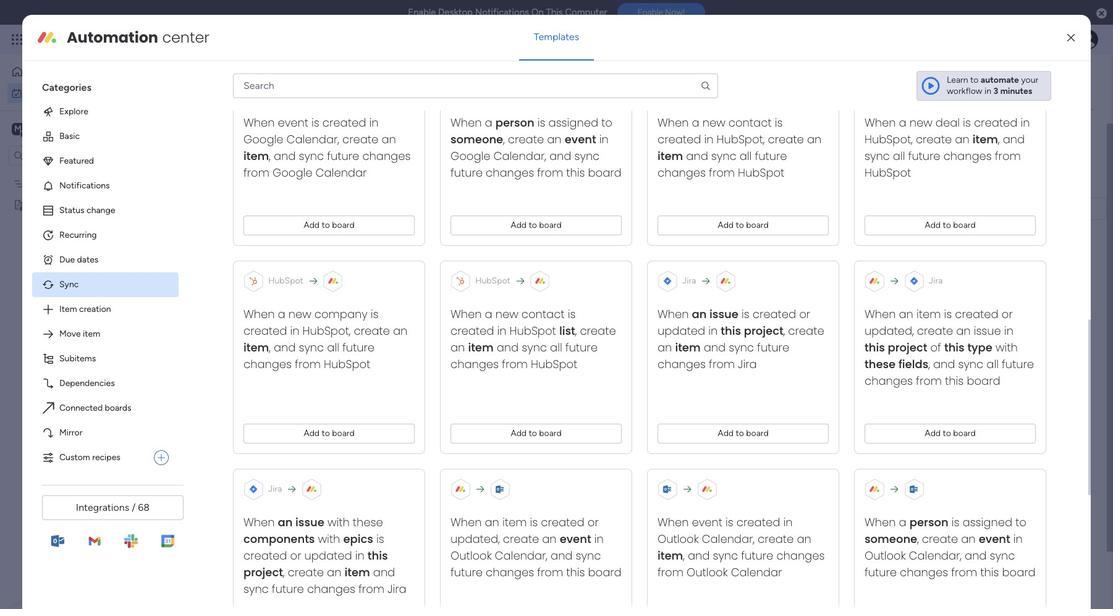Task type: locate. For each thing, give the bounding box(es) containing it.
in inside "when event is created in google calendar, create an item"
[[369, 115, 379, 130]]

item inside when an item is created or updated, create an issue in this project of this type with these fields
[[917, 307, 942, 322]]

when inside when a new contact is created in hubspot
[[451, 307, 482, 322]]

in outlook calendar, and sync future changes from this board
[[451, 532, 622, 581], [865, 532, 1036, 581]]

with up epics
[[328, 515, 350, 531]]

0 horizontal spatial plan
[[70, 178, 86, 189]]

notifications left on
[[475, 7, 529, 18]]

0 vertical spatial , and sync all future changes from hubspot
[[865, 132, 1025, 181]]

0 horizontal spatial marketing plan
[[29, 178, 86, 189]]

this project
[[721, 323, 784, 339], [244, 548, 388, 581]]

calendar
[[316, 165, 367, 181], [731, 565, 783, 581]]

created inside when a new company is created in hubspot, create an item
[[244, 323, 287, 339]]

0 horizontal spatial is created or updated in
[[244, 532, 385, 564]]

hide
[[326, 128, 344, 139]]

move item
[[59, 329, 100, 339]]

an inside the when a new contact is created in hubspot, create an item
[[808, 132, 822, 147]]

, and sync all future changes from hubspot for when a new deal is created in hubspot, create an
[[865, 132, 1025, 181]]

0 horizontal spatial assigned
[[549, 115, 599, 130]]

my left 'work'
[[186, 72, 214, 100]]

and sync future changes from jira
[[658, 340, 790, 372], [244, 565, 407, 597]]

updated, inside when an item is created or updated, create an
[[451, 532, 500, 547]]

workspace selection element
[[12, 122, 103, 138]]

0 vertical spatial issue
[[710, 307, 739, 322]]

when inside when a new company is created in hubspot, create an item
[[244, 307, 275, 322]]

1 vertical spatial someone
[[865, 532, 918, 547]]

0 horizontal spatial someone
[[451, 132, 504, 147]]

1 horizontal spatial plan
[[694, 205, 710, 215]]

2 vertical spatial week
[[236, 335, 265, 350]]

event
[[278, 115, 309, 130], [565, 132, 597, 147], [692, 515, 723, 531], [560, 532, 592, 547], [979, 532, 1011, 547]]

when a person is assigned to someone , create an event for outlook
[[865, 515, 1027, 547]]

automation
[[67, 27, 158, 48]]

these inside when an item is created or updated, create an issue in this project of this type with these fields
[[865, 357, 896, 372]]

1 vertical spatial , and sync all future changes from hubspot
[[244, 340, 375, 372]]

and inside , and sync all future changes from this board
[[934, 357, 956, 372]]

sync inside , and sync future changes from outlook calendar
[[713, 548, 739, 564]]

1 horizontal spatial someone
[[865, 532, 918, 547]]

0 horizontal spatial contact
[[522, 307, 565, 322]]

list box containing marketing plan
[[0, 171, 158, 382]]

hubspot, inside when a new deal is created in hubspot, create an
[[865, 132, 913, 147]]

changes inside , and sync future changes from google calendar
[[363, 148, 411, 164]]

None search field
[[182, 124, 299, 143]]

this project down "when an issue"
[[721, 323, 784, 339]]

0 horizontal spatial person
[[496, 115, 535, 130]]

item inside when a new company is created in hubspot, create an item
[[244, 340, 269, 356]]

2 vertical spatial project
[[244, 565, 283, 581]]

work right monday
[[100, 32, 122, 46]]

is inside when an item is created or updated, create an
[[530, 515, 538, 531]]

, and sync future changes from google calendar
[[244, 148, 411, 181]]

2 , create an from the left
[[658, 323, 825, 356]]

is inside when a new contact is created in hubspot
[[568, 307, 576, 322]]

dates left 1 on the left
[[236, 179, 268, 194]]

new inside the when a new contact is created in hubspot, create an item
[[703, 115, 726, 130]]

issue
[[710, 307, 739, 322], [974, 323, 1002, 339], [296, 515, 325, 531]]

0 vertical spatial is created or updated in
[[658, 307, 811, 339]]

1 vertical spatial google
[[451, 148, 491, 164]]

1 horizontal spatial work
[[100, 32, 122, 46]]

dates right due
[[77, 255, 99, 265]]

hubspot, inside when a new company is created in hubspot, create an item
[[303, 323, 351, 339]]

hubspot, for company
[[303, 323, 351, 339]]

0 horizontal spatial and sync future changes from jira
[[244, 565, 407, 597]]

google inside "in google calendar, and sync future changes from this board"
[[451, 148, 491, 164]]

item inside the when a new contact is created in hubspot, create an item
[[658, 148, 684, 164]]

0 horizontal spatial dates
[[77, 255, 99, 265]]

these left fields
[[865, 357, 896, 372]]

my work button
[[7, 83, 133, 103]]

0 vertical spatial contact
[[729, 115, 772, 130]]

without
[[208, 424, 252, 439]]

/ right next
[[268, 335, 274, 350]]

0 vertical spatial person
[[496, 115, 535, 130]]

new inside when a new contact is created in hubspot
[[496, 307, 519, 322]]

0 vertical spatial plan
[[70, 178, 86, 189]]

1 in outlook calendar, and sync future changes from this board from the left
[[451, 532, 622, 581]]

1 horizontal spatial calendar
[[731, 565, 783, 581]]

list box
[[0, 171, 158, 382]]

hubspot
[[738, 165, 785, 181], [865, 165, 912, 181], [268, 276, 304, 286], [476, 276, 511, 286], [510, 323, 557, 339], [324, 357, 371, 372], [531, 357, 578, 372]]

issue inside when an item is created or updated, create an issue in this project of this type with these fields
[[974, 323, 1002, 339]]

0 vertical spatial updated
[[658, 323, 706, 339]]

0 horizontal spatial project
[[244, 565, 283, 581]]

this down "in google calendar, and sync future changes from this board"
[[557, 205, 571, 215]]

work up explore
[[41, 88, 60, 98]]

notifications inside option
[[59, 181, 110, 191]]

move
[[59, 329, 81, 339]]

recurring option
[[32, 223, 179, 248]]

this
[[567, 165, 585, 181], [721, 323, 742, 339], [865, 340, 885, 356], [945, 340, 965, 356], [946, 373, 964, 389], [368, 548, 388, 564], [567, 565, 585, 581], [981, 565, 1000, 581]]

changes
[[363, 148, 411, 164], [944, 148, 992, 164], [486, 165, 534, 181], [658, 165, 706, 181], [244, 357, 292, 372], [451, 357, 499, 372], [658, 357, 706, 372], [865, 373, 913, 389], [777, 548, 825, 564], [486, 565, 534, 581], [901, 565, 949, 581], [307, 582, 356, 597]]

0 vertical spatial calendar
[[316, 165, 367, 181]]

this
[[546, 7, 563, 18], [557, 205, 571, 215], [208, 290, 231, 306]]

help
[[1019, 579, 1041, 591]]

/ left 1 on the left
[[270, 179, 276, 194]]

create inside when an item is created or updated, create an issue in this project of this type with these fields
[[918, 323, 954, 339]]

1 vertical spatial project
[[888, 340, 928, 356]]

my
[[186, 72, 214, 100], [27, 88, 39, 98]]

1 vertical spatial updated,
[[451, 532, 500, 547]]

due dates
[[59, 255, 99, 265]]

1 vertical spatial and sync all future changes from hubspot
[[451, 340, 598, 372]]

1 vertical spatial issue
[[974, 323, 1002, 339]]

0 horizontal spatial issue
[[296, 515, 325, 531]]

2 vertical spatial items
[[311, 427, 332, 438]]

when a person is assigned to someone , create an event for google
[[451, 115, 613, 147]]

0 vertical spatial this
[[546, 7, 563, 18]]

0 horizontal spatial these
[[353, 515, 383, 531]]

1 vertical spatial updated
[[305, 548, 352, 564]]

learn to automate
[[947, 75, 1020, 85]]

1 horizontal spatial dates
[[236, 179, 268, 194]]

calendar for outlook
[[731, 565, 783, 581]]

changes inside , and sync future changes from outlook calendar
[[777, 548, 825, 564]]

,
[[504, 132, 505, 147], [999, 132, 1000, 147], [269, 148, 271, 164], [576, 323, 577, 339], [784, 323, 786, 339], [269, 340, 271, 356], [929, 357, 931, 372], [918, 532, 919, 547], [684, 548, 685, 564], [283, 565, 285, 581]]

workspace
[[53, 123, 101, 135]]

an inside when a new deal is created in hubspot, create an
[[956, 132, 970, 147]]

0 horizontal spatial and sync all future changes from hubspot
[[451, 340, 598, 372]]

new for when a new contact is created in hubspot
[[496, 307, 519, 322]]

when an item is created or updated, create an issue in this project of this type with these fields
[[865, 307, 1018, 372]]

when inside when event is created in outlook calendar, create an item
[[658, 515, 689, 531]]

2 in outlook calendar, and sync future changes from this board from the left
[[865, 532, 1036, 581]]

items inside without a date / 0 items
[[311, 427, 332, 438]]

workspace image
[[12, 122, 24, 136]]

created inside when an item is created or updated, create an
[[541, 515, 585, 531]]

is inside the when a new contact is created in hubspot, create an item
[[775, 115, 783, 130]]

0 vertical spatial work
[[100, 32, 122, 46]]

1 horizontal spatial my
[[186, 72, 214, 100]]

0 right next
[[276, 338, 282, 349]]

1 horizontal spatial assigned
[[963, 515, 1013, 531]]

0 horizontal spatial this project
[[244, 548, 388, 581]]

/ right today
[[246, 246, 252, 261]]

0 horizontal spatial , create an
[[451, 323, 616, 356]]

notifications up status change
[[59, 181, 110, 191]]

fields
[[899, 357, 929, 372]]

marketing
[[29, 178, 68, 189], [653, 205, 692, 215]]

someone for google
[[451, 132, 504, 147]]

1 vertical spatial and sync future changes from jira
[[244, 565, 407, 597]]

2 vertical spatial with
[[318, 532, 340, 547]]

1 vertical spatial plan
[[694, 205, 710, 215]]

/ up next week / 0 items
[[266, 290, 271, 306]]

notifications
[[475, 7, 529, 18], [59, 181, 110, 191]]

1 vertical spatial calendar
[[731, 565, 783, 581]]

item
[[59, 304, 77, 315]]

created inside when an item is created or updated, create an issue in this project of this type with these fields
[[956, 307, 999, 322]]

without a date / 0 items
[[208, 424, 332, 439]]

new for when a new deal is created in hubspot, create an
[[910, 115, 933, 130]]

0 horizontal spatial updated,
[[451, 532, 500, 547]]

calendar down "when event is created in google calendar, create an item"
[[316, 165, 367, 181]]

1 vertical spatial marketing
[[653, 205, 692, 215]]

item inside past dates / 1 item
[[285, 182, 302, 193]]

hide done items
[[326, 128, 390, 139]]

1 horizontal spatial marketing
[[653, 205, 692, 215]]

item creation option
[[32, 297, 179, 322]]

work
[[100, 32, 122, 46], [41, 88, 60, 98]]

1 horizontal spatial hubspot,
[[717, 132, 765, 147]]

subitems
[[59, 354, 96, 364]]

0 vertical spatial dates
[[236, 179, 268, 194]]

this project down when an issue with these components with epics
[[244, 548, 388, 581]]

these up epics
[[353, 515, 383, 531]]

status change
[[59, 205, 115, 216]]

1 vertical spatial with
[[328, 515, 350, 531]]

help button
[[1009, 575, 1052, 595]]

an inside when event is created in outlook calendar, create an item
[[797, 532, 812, 547]]

and
[[1003, 132, 1025, 147], [274, 148, 296, 164], [550, 148, 572, 164], [687, 148, 709, 164], [274, 340, 296, 356], [497, 340, 519, 356], [704, 340, 726, 356], [934, 357, 956, 372], [551, 548, 573, 564], [688, 548, 710, 564], [965, 548, 987, 564], [373, 565, 395, 581]]

see plans image
[[205, 32, 216, 47]]

1 horizontal spatial person
[[910, 515, 949, 531]]

change
[[87, 205, 115, 216]]

google down customize
[[451, 148, 491, 164]]

Search for a column type search field
[[233, 74, 719, 98]]

create inside the when a new contact is created in hubspot, create an item
[[768, 132, 804, 147]]

, create an item
[[283, 565, 370, 581]]

enable left 'now!'
[[638, 8, 664, 17]]

1 , create an from the left
[[451, 323, 616, 356]]

0 vertical spatial 0
[[276, 338, 282, 349]]

from inside , and sync future changes from outlook calendar
[[658, 565, 684, 581]]

marketing plan link
[[651, 199, 766, 221]]

, and sync all future changes from hubspot down company
[[244, 340, 375, 372]]

new inside when a new company is created in hubspot, create an item
[[289, 307, 312, 322]]

updated up ', create an item'
[[305, 548, 352, 564]]

and sync all future changes from hubspot up marketing plan link
[[658, 148, 788, 181]]

list
[[560, 323, 576, 339]]

0
[[276, 338, 282, 349], [303, 427, 309, 438]]

calendar,
[[287, 132, 339, 147], [494, 148, 547, 164], [702, 532, 755, 547], [495, 548, 548, 564], [909, 548, 962, 564]]

all inside , and sync all future changes from this board
[[987, 357, 999, 372]]

with left epics
[[318, 532, 340, 547]]

1 vertical spatial dates
[[77, 255, 99, 265]]

calendar, inside "when event is created in google calendar, create an item"
[[287, 132, 339, 147]]

contact inside when a new contact is created in hubspot
[[522, 307, 565, 322]]

my for my work
[[27, 88, 39, 98]]

issue inside when an issue with these components with epics
[[296, 515, 325, 531]]

2 vertical spatial this
[[208, 290, 231, 306]]

0 horizontal spatial notifications
[[59, 181, 110, 191]]

1 horizontal spatial marketing plan
[[653, 205, 710, 215]]

/ right later
[[239, 379, 245, 395]]

0 horizontal spatial in outlook calendar, and sync future changes from this board
[[451, 532, 622, 581]]

, create an
[[451, 323, 616, 356], [658, 323, 825, 356]]

0 vertical spatial these
[[865, 357, 896, 372]]

this right on
[[546, 7, 563, 18]]

1 horizontal spatial issue
[[710, 307, 739, 322]]

my left categories
[[27, 88, 39, 98]]

recurring
[[59, 230, 97, 241]]

and inside , and sync future changes from outlook calendar
[[688, 548, 710, 564]]

option
[[0, 173, 158, 175]]

with right type
[[996, 340, 1018, 356]]

calendar down when event is created in outlook calendar, create an item
[[731, 565, 783, 581]]

working
[[952, 204, 984, 215]]

plan inside list box
[[70, 178, 86, 189]]

board inside "in google calendar, and sync future changes from this board"
[[588, 165, 622, 181]]

/ left 68
[[132, 502, 136, 514]]

this up next
[[208, 290, 231, 306]]

or inside when an item is created or updated, create an
[[588, 515, 599, 531]]

add
[[304, 220, 320, 231], [511, 220, 527, 231], [718, 220, 734, 231], [925, 220, 941, 231], [304, 429, 320, 439], [511, 429, 527, 439], [718, 429, 734, 439], [925, 429, 941, 439]]

board
[[588, 165, 622, 181], [332, 220, 355, 231], [539, 220, 562, 231], [747, 220, 769, 231], [954, 220, 976, 231], [967, 373, 1001, 389], [332, 429, 355, 439], [539, 429, 562, 439], [747, 429, 769, 439], [954, 429, 976, 439], [588, 565, 622, 581], [1003, 565, 1036, 581]]

when inside when an issue with these components with epics
[[244, 515, 275, 531]]

0 horizontal spatial marketing
[[29, 178, 68, 189]]

hubspot up nov
[[865, 165, 912, 181]]

updated, for when an item is created or updated, create an issue in this project of this type with these fields
[[865, 323, 915, 339]]

mirror option
[[32, 421, 179, 446]]

enable for enable now!
[[638, 8, 664, 17]]

when inside when a new deal is created in hubspot, create an
[[865, 115, 896, 130]]

0 vertical spatial and sync future changes from jira
[[658, 340, 790, 372]]

google up 1 on the left
[[273, 165, 313, 181]]

2 horizontal spatial project
[[888, 340, 928, 356]]

private board image
[[13, 199, 25, 211]]

updated, for when an item is created or updated, create an
[[451, 532, 500, 547]]

google inside , and sync future changes from google calendar
[[273, 165, 313, 181]]

work inside button
[[41, 88, 60, 98]]

move item option
[[32, 322, 179, 347]]

is inside when an item is created or updated, create an issue in this project of this type with these fields
[[945, 307, 953, 322]]

automation  center image
[[37, 28, 57, 48]]

marketing inside list box
[[29, 178, 68, 189]]

person
[[496, 115, 535, 130], [910, 515, 949, 531]]

in inside when a new company is created in hubspot, create an item
[[290, 323, 300, 339]]

1 vertical spatial marketing plan
[[653, 205, 710, 215]]

1 vertical spatial when a person is assigned to someone , create an event
[[865, 515, 1027, 547]]

this inside , and sync all future changes from this board
[[946, 373, 964, 389]]

1 horizontal spatial this project
[[721, 323, 784, 339]]

someone
[[451, 132, 504, 147], [865, 532, 918, 547]]

and sync future changes from jira down "when an issue"
[[658, 340, 790, 372]]

items
[[368, 128, 390, 139], [284, 338, 306, 349], [311, 427, 332, 438]]

is created or updated in
[[658, 307, 811, 339], [244, 532, 385, 564]]

outlook
[[658, 532, 699, 547], [451, 548, 492, 564], [865, 548, 906, 564], [687, 565, 728, 581]]

dapulse close image
[[1097, 7, 1108, 20]]

plan
[[70, 178, 86, 189], [694, 205, 710, 215]]

and sync all future changes from hubspot down when a new contact is created in hubspot in the bottom of the page
[[451, 340, 598, 372]]

, and sync all future changes from hubspot for when a new company is created in hubspot, create an
[[244, 340, 375, 372]]

custom recipes option
[[32, 446, 149, 471]]

and inside "in google calendar, and sync future changes from this board"
[[550, 148, 572, 164]]

0 vertical spatial week
[[573, 205, 592, 215]]

1 vertical spatial items
[[284, 338, 306, 349]]

created
[[323, 115, 366, 130], [975, 115, 1018, 130], [658, 132, 702, 147], [753, 307, 797, 322], [956, 307, 999, 322], [244, 323, 287, 339], [451, 323, 494, 339], [541, 515, 585, 531], [737, 515, 781, 531], [244, 548, 287, 564]]

1 vertical spatial contact
[[522, 307, 565, 322]]

and sync future changes from jira down when an issue with these components with epics
[[244, 565, 407, 597]]

of
[[931, 340, 942, 356]]

a
[[485, 115, 493, 130], [692, 115, 700, 130], [900, 115, 907, 130], [278, 307, 285, 322], [485, 307, 493, 322], [255, 424, 263, 439], [900, 515, 907, 531]]

enable left 'desktop'
[[408, 7, 436, 18]]

0 vertical spatial and sync all future changes from hubspot
[[658, 148, 788, 181]]

1 horizontal spatial in outlook calendar, and sync future changes from this board
[[865, 532, 1036, 581]]

project inside this project
[[244, 565, 283, 581]]

0 vertical spatial with
[[996, 340, 1018, 356]]

future inside "in google calendar, and sync future changes from this board"
[[451, 165, 483, 181]]

google left search image
[[244, 132, 284, 147]]

enable inside button
[[638, 8, 664, 17]]

hubspot down the when a new contact is created in hubspot, create an item
[[738, 165, 785, 181]]

0 horizontal spatial , and sync all future changes from hubspot
[[244, 340, 375, 372]]

2 vertical spatial google
[[273, 165, 313, 181]]

1 horizontal spatial contact
[[729, 115, 772, 130]]

, and sync all future changes from hubspot down the deal
[[865, 132, 1025, 181]]

work for monday
[[100, 32, 122, 46]]

hubspot up this week /
[[268, 276, 304, 286]]

these
[[865, 357, 896, 372], [353, 515, 383, 531]]

hubspot, inside the when a new contact is created in hubspot, create an item
[[717, 132, 765, 147]]

working on it
[[952, 204, 1003, 215]]

0 horizontal spatial my
[[27, 88, 39, 98]]

enable
[[408, 7, 436, 18], [638, 8, 664, 17]]

1 horizontal spatial 0
[[303, 427, 309, 438]]

in inside when event is created in outlook calendar, create an item
[[784, 515, 793, 531]]

1 vertical spatial this
[[557, 205, 571, 215]]

when inside when an item is created or updated, create an issue in this project of this type with these fields
[[865, 307, 896, 322]]

connected boards
[[59, 403, 131, 414]]

custom recipes
[[59, 453, 120, 463]]

0 horizontal spatial enable
[[408, 7, 436, 18]]

hubspot up when a new contact is created in hubspot in the bottom of the page
[[476, 276, 511, 286]]

monday work management
[[55, 32, 192, 46]]

my inside button
[[27, 88, 39, 98]]

featured
[[59, 156, 94, 166]]

hubspot down when a new company is created in hubspot, create an item
[[324, 357, 371, 372]]

week for this week /
[[234, 290, 263, 306]]

work
[[219, 72, 268, 100]]

with inside when an item is created or updated, create an issue in this project of this type with these fields
[[996, 340, 1018, 356]]

categories list box
[[32, 71, 189, 471]]

0 vertical spatial project
[[744, 323, 784, 339]]

0 vertical spatial assigned
[[549, 115, 599, 130]]

with
[[996, 340, 1018, 356], [328, 515, 350, 531], [318, 532, 340, 547]]

0 horizontal spatial calendar
[[316, 165, 367, 181]]

0 vertical spatial notifications
[[475, 7, 529, 18]]

basic
[[59, 131, 80, 142]]

it
[[998, 204, 1003, 215]]

a inside the when a new contact is created in hubspot, create an item
[[692, 115, 700, 130]]

sync inside "in google calendar, and sync future changes from this board"
[[575, 148, 600, 164]]

None search field
[[233, 74, 719, 98]]

someone for outlook
[[865, 532, 918, 547]]

, inside , and sync all future changes from this board
[[929, 357, 931, 372]]

1 vertical spatial person
[[910, 515, 949, 531]]

dates for due
[[77, 255, 99, 265]]

changes inside , and sync all future changes from this board
[[865, 373, 913, 389]]

, inside , and sync future changes from outlook calendar
[[684, 548, 685, 564]]

add to board button
[[244, 216, 415, 236], [451, 216, 622, 236], [658, 216, 829, 236], [865, 216, 1037, 236], [244, 424, 415, 444], [451, 424, 622, 444], [658, 424, 829, 444], [865, 424, 1037, 444]]

0 right date
[[303, 427, 309, 438]]

learn
[[947, 75, 969, 85]]

all
[[740, 148, 752, 164], [894, 148, 906, 164], [327, 340, 340, 356], [550, 340, 563, 356], [987, 357, 999, 372]]

or
[[800, 307, 811, 322], [1002, 307, 1013, 322], [588, 515, 599, 531], [290, 548, 301, 564]]

1 horizontal spatial , create an
[[658, 323, 825, 356]]

person for google
[[496, 115, 535, 130]]

1 vertical spatial 0
[[303, 427, 309, 438]]

1 vertical spatial is created or updated in
[[244, 532, 385, 564]]

1 horizontal spatial these
[[865, 357, 896, 372]]

, and sync future changes from outlook calendar
[[658, 548, 825, 581]]

from inside , and sync future changes from google calendar
[[244, 165, 270, 181]]

2 vertical spatial issue
[[296, 515, 325, 531]]

0 inside without a date / 0 items
[[303, 427, 309, 438]]

google
[[244, 132, 284, 147], [451, 148, 491, 164], [273, 165, 313, 181]]

week for this week
[[573, 205, 592, 215]]

hubspot left list
[[510, 323, 557, 339]]

1 vertical spatial week
[[234, 290, 263, 306]]

or inside when an item is created or updated, create an issue in this project of this type with these fields
[[1002, 307, 1013, 322]]

basic option
[[32, 124, 179, 149]]

1 horizontal spatial and sync all future changes from hubspot
[[658, 148, 788, 181]]

updated down "when an issue"
[[658, 323, 706, 339]]

item inside when an item is created or updated, create an
[[503, 515, 527, 531]]

create
[[343, 132, 379, 147], [508, 132, 544, 147], [768, 132, 804, 147], [916, 132, 953, 147], [354, 323, 390, 339], [580, 323, 616, 339], [789, 323, 825, 339], [918, 323, 954, 339], [503, 532, 539, 547], [758, 532, 794, 547], [923, 532, 959, 547], [288, 565, 324, 581]]

event inside when event is created in outlook calendar, create an item
[[692, 515, 723, 531]]

0 horizontal spatial when a person is assigned to someone , create an event
[[451, 115, 613, 147]]

0 vertical spatial marketing plan
[[29, 178, 86, 189]]

automate
[[981, 75, 1020, 85]]



Task type: describe. For each thing, give the bounding box(es) containing it.
monday
[[55, 32, 97, 46]]

calendar for google
[[316, 165, 367, 181]]

in inside the when a new contact is created in hubspot, create an item
[[705, 132, 714, 147]]

today
[[208, 246, 243, 261]]

/ inside button
[[132, 502, 136, 514]]

is inside when event is created in outlook calendar, create an item
[[726, 515, 734, 531]]

done
[[346, 128, 366, 139]]

your workflow in
[[947, 75, 1039, 96]]

hubspot, for contact
[[717, 132, 765, 147]]

week for next week / 0 items
[[236, 335, 265, 350]]

outlook inside when event is created in outlook calendar, create an item
[[658, 532, 699, 547]]

outlook inside , and sync future changes from outlook calendar
[[687, 565, 728, 581]]

notes
[[29, 199, 53, 210]]

my for my work
[[186, 72, 214, 100]]

create inside when event is created in outlook calendar, create an item
[[758, 532, 794, 547]]

created inside the when a new contact is created in hubspot, create an item
[[658, 132, 702, 147]]

connected
[[59, 403, 103, 414]]

created inside when a new contact is created in hubspot
[[451, 323, 494, 339]]

this for this week
[[557, 205, 571, 215]]

1
[[279, 182, 283, 193]]

this week /
[[208, 290, 274, 306]]

1 horizontal spatial notifications
[[475, 7, 529, 18]]

from inside , and sync all future changes from this board
[[917, 373, 943, 389]]

v2 overdue deadline image
[[852, 203, 862, 215]]

issue for when an issue
[[710, 307, 739, 322]]

lottie animation element
[[0, 485, 158, 610]]

this for this week /
[[208, 290, 231, 306]]

this inside "in google calendar, and sync future changes from this board"
[[567, 165, 585, 181]]

when inside the when a new contact is created in hubspot, create an item
[[658, 115, 689, 130]]

item inside "when event is created in google calendar, create an item"
[[244, 148, 269, 164]]

future inside , and sync future changes from google calendar
[[327, 148, 360, 164]]

lottie animation image
[[0, 485, 158, 610]]

future inside , and sync all future changes from this board
[[1003, 357, 1035, 372]]

featured option
[[32, 149, 179, 174]]

person for outlook
[[910, 515, 949, 531]]

sync inside , and sync all future changes from this board
[[959, 357, 984, 372]]

a inside when a new contact is created in hubspot
[[485, 307, 493, 322]]

in google calendar, and sync future changes from this board
[[451, 132, 622, 181]]

my work
[[186, 72, 268, 100]]

dependencies option
[[32, 372, 179, 396]]

68
[[138, 502, 150, 514]]

customize button
[[394, 124, 461, 143]]

customize
[[414, 128, 456, 139]]

/ right date
[[295, 424, 300, 439]]

templates
[[534, 31, 580, 43]]

items inside next week / 0 items
[[284, 338, 306, 349]]

computer
[[565, 7, 608, 18]]

past
[[208, 179, 233, 194]]

a inside when a new deal is created in hubspot, create an
[[900, 115, 907, 130]]

minutes
[[1001, 86, 1033, 96]]

when a new company is created in hubspot, create an item
[[244, 307, 408, 356]]

recipes
[[92, 453, 120, 463]]

integrations / 68
[[76, 502, 150, 514]]

, and sync all future changes from this board
[[865, 357, 1035, 389]]

templates button
[[519, 22, 594, 52]]

in inside your workflow in
[[985, 86, 992, 96]]

later /
[[208, 379, 248, 395]]

when event is created in outlook calendar, create an item
[[658, 515, 812, 564]]

work for my
[[41, 88, 60, 98]]

enable for enable desktop notifications on this computer
[[408, 7, 436, 18]]

deal
[[936, 115, 960, 130]]

item creation
[[59, 304, 111, 315]]

categories
[[42, 82, 91, 93]]

in inside when a new contact is created in hubspot
[[498, 323, 507, 339]]

0 horizontal spatial updated
[[305, 548, 352, 564]]

assigned for in google calendar, and sync future changes from this board
[[549, 115, 599, 130]]

creation
[[79, 304, 111, 315]]

home image
[[11, 66, 24, 78]]

item inside when event is created in outlook calendar, create an item
[[658, 548, 684, 564]]

create inside "when event is created in google calendar, create an item"
[[343, 132, 379, 147]]

0 vertical spatial this project
[[721, 323, 784, 339]]

sync inside , and sync future changes from google calendar
[[299, 148, 324, 164]]

1 vertical spatial this project
[[244, 548, 388, 581]]

project inside when an item is created or updated, create an issue in this project of this type with these fields
[[888, 340, 928, 356]]

0 inside next week / 0 items
[[276, 338, 282, 349]]

and inside , and sync future changes from google calendar
[[274, 148, 296, 164]]

when an item is created or updated, create an
[[451, 515, 599, 547]]

on
[[986, 204, 996, 215]]

calendar, inside "in google calendar, and sync future changes from this board"
[[494, 148, 547, 164]]

enable desktop notifications on this computer
[[408, 7, 608, 18]]

next
[[208, 335, 233, 350]]

boards
[[105, 403, 131, 414]]

later
[[208, 379, 236, 395]]

notifications option
[[32, 174, 179, 198]]

in inside when a new deal is created in hubspot, create an
[[1021, 115, 1031, 130]]

board inside , and sync all future changes from this board
[[967, 373, 1001, 389]]

assigned for in outlook calendar, and sync future changes from this board
[[963, 515, 1013, 531]]

date
[[266, 424, 292, 439]]

Search in workspace field
[[26, 148, 103, 163]]

search image
[[701, 80, 712, 91]]

explore option
[[32, 100, 179, 124]]

enable now! button
[[618, 3, 706, 22]]

explore
[[59, 106, 88, 117]]

next week / 0 items
[[208, 335, 306, 350]]

enable now!
[[638, 8, 685, 17]]

issue for when an issue with these components with epics
[[296, 515, 325, 531]]

mirror
[[59, 428, 83, 438]]

when inside when an item is created or updated, create an
[[451, 515, 482, 531]]

, inside , and sync future changes from google calendar
[[269, 148, 271, 164]]

your
[[1022, 75, 1039, 85]]

event inside "when event is created in google calendar, create an item"
[[278, 115, 309, 130]]

desktop
[[438, 7, 473, 18]]

marketing plan inside list box
[[29, 178, 86, 189]]

create inside when a new company is created in hubspot, create an item
[[354, 323, 390, 339]]

in inside when an item is created or updated, create an issue in this project of this type with these fields
[[1005, 323, 1014, 339]]

nov
[[880, 204, 895, 214]]

on
[[532, 7, 544, 18]]

create inside when a new deal is created in hubspot, create an
[[916, 132, 953, 147]]

due dates option
[[32, 248, 179, 273]]

now!
[[666, 8, 685, 17]]

hubspot, for deal
[[865, 132, 913, 147]]

connected boards option
[[32, 396, 179, 421]]

this week
[[557, 205, 592, 215]]

1 horizontal spatial updated
[[658, 323, 706, 339]]

date
[[882, 178, 900, 189]]

create inside when an item is created or updated, create an
[[503, 532, 539, 547]]

when a new deal is created in hubspot, create an
[[865, 115, 1031, 147]]

sync
[[59, 279, 79, 290]]

hubspot down list
[[531, 357, 578, 372]]

created inside when a new deal is created in hubspot, create an
[[975, 115, 1018, 130]]

calendar, inside when event is created in outlook calendar, create an item
[[702, 532, 755, 547]]

new for when a new contact is created in hubspot, create an item
[[703, 115, 726, 130]]

is inside "when event is created in google calendar, create an item"
[[312, 115, 320, 130]]

sync option
[[32, 273, 179, 297]]

status
[[59, 205, 84, 216]]

my work
[[27, 88, 60, 98]]

9
[[897, 204, 902, 214]]

integrations
[[76, 502, 129, 514]]

management
[[125, 32, 192, 46]]

dependencies
[[59, 378, 115, 389]]

created inside "when event is created in google calendar, create an item"
[[323, 115, 366, 130]]

a inside when a new company is created in hubspot, create an item
[[278, 307, 285, 322]]

m
[[14, 123, 22, 134]]

integrations / 68 button
[[42, 496, 184, 521]]

when inside "when event is created in google calendar, create an item"
[[244, 115, 275, 130]]

future inside , and sync future changes from outlook calendar
[[742, 548, 774, 564]]

main
[[28, 123, 50, 135]]

when a new contact is created in hubspot, create an item
[[658, 115, 822, 164]]

1 horizontal spatial is created or updated in
[[658, 307, 811, 339]]

today /
[[208, 246, 255, 261]]

subitems option
[[32, 347, 179, 372]]

kendall parks image
[[1079, 30, 1099, 49]]

from inside "in google calendar, and sync future changes from this board"
[[538, 165, 563, 181]]

an inside when a new company is created in hubspot, create an item
[[393, 323, 408, 339]]

3
[[994, 86, 999, 96]]

type
[[968, 340, 993, 356]]

an inside "when event is created in google calendar, create an item"
[[382, 132, 396, 147]]

dates for past
[[236, 179, 268, 194]]

Filter dashboard by text search field
[[182, 124, 299, 143]]

3 minutes
[[994, 86, 1033, 96]]

due
[[59, 255, 75, 265]]

center
[[162, 27, 210, 48]]

company
[[315, 307, 368, 322]]

an inside when an issue with these components with epics
[[278, 515, 293, 531]]

search image
[[284, 129, 294, 139]]

is inside when a new company is created in hubspot, create an item
[[371, 307, 379, 322]]

contact for hubspot
[[522, 307, 565, 322]]

contact for hubspot,
[[729, 115, 772, 130]]

new for when a new company is created in hubspot, create an item
[[289, 307, 312, 322]]

components
[[244, 532, 315, 547]]

status change option
[[32, 198, 179, 223]]

in inside "in google calendar, and sync future changes from this board"
[[600, 132, 609, 147]]

changes inside "in google calendar, and sync future changes from this board"
[[486, 165, 534, 181]]

when an issue
[[658, 307, 739, 322]]

2 horizontal spatial items
[[368, 128, 390, 139]]

nov 9
[[880, 204, 902, 214]]

hubspot inside when a new contact is created in hubspot
[[510, 323, 557, 339]]

categories heading
[[32, 71, 179, 100]]

select product image
[[11, 33, 24, 46]]

is inside when a new deal is created in hubspot, create an
[[964, 115, 971, 130]]

google inside "when event is created in google calendar, create an item"
[[244, 132, 284, 147]]

created inside when event is created in outlook calendar, create an item
[[737, 515, 781, 531]]

when an issue with these components with epics
[[244, 515, 383, 547]]

automation center
[[67, 27, 210, 48]]

1 horizontal spatial project
[[744, 323, 784, 339]]



Task type: vqa. For each thing, say whether or not it's contained in the screenshot.
board within , and sync all future changes from this board
yes



